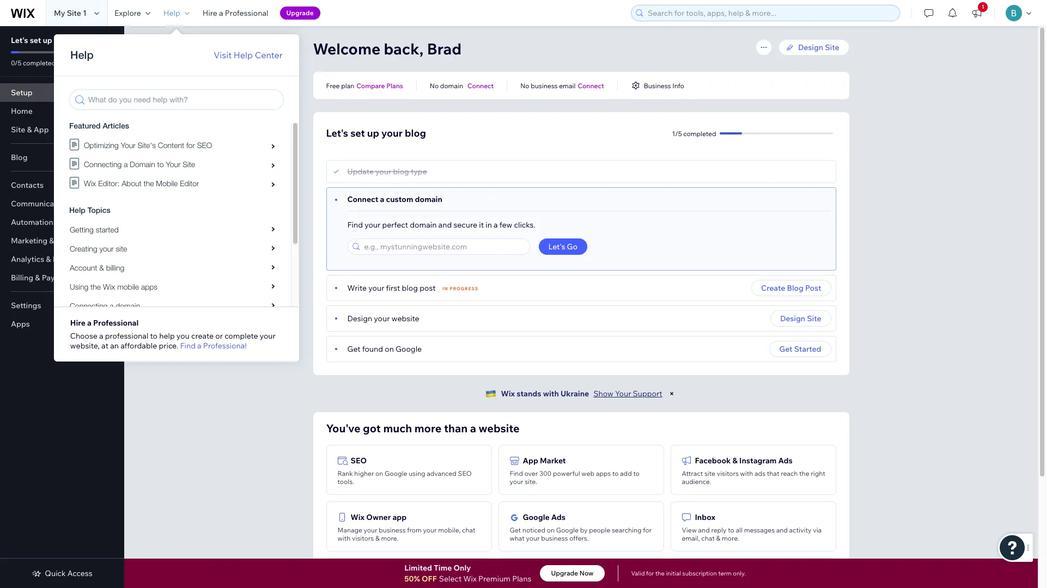 Task type: locate. For each thing, give the bounding box(es) containing it.
on for noticed
[[547, 526, 555, 535]]

let's set up your blog up update your blog type
[[326, 127, 426, 140]]

0 horizontal spatial marketing
[[11, 236, 48, 246]]

& inside view and reply to all messages and activity via email, chat & more.
[[716, 535, 721, 543]]

back,
[[384, 39, 424, 58]]

site
[[705, 470, 715, 478]]

the inside attract site visitors with ads that reach the right audience.
[[799, 470, 810, 478]]

owner
[[366, 513, 391, 523]]

professional
[[225, 8, 268, 18], [93, 318, 139, 328], [203, 341, 247, 351]]

0 vertical spatial app
[[34, 125, 49, 135]]

only.
[[733, 570, 746, 578]]

a left an
[[99, 331, 103, 341]]

1 horizontal spatial completed
[[684, 129, 716, 138]]

google inside "get noticed on google by people searching for what your business offers."
[[556, 526, 579, 535]]

website
[[392, 314, 419, 324], [479, 422, 520, 435]]

your right 'what'
[[526, 535, 540, 543]]

powerful
[[553, 470, 580, 478]]

setup
[[11, 88, 33, 98]]

&
[[27, 125, 32, 135], [49, 236, 54, 246], [46, 254, 51, 264], [35, 273, 40, 283], [733, 456, 738, 466], [375, 535, 380, 543], [716, 535, 721, 543], [731, 569, 736, 579]]

blog button
[[0, 148, 124, 167]]

0 vertical spatial design site
[[798, 43, 839, 52]]

upgrade button
[[280, 7, 320, 20]]

and left activity
[[776, 526, 788, 535]]

hire a professional up visit
[[203, 8, 268, 18]]

design site button
[[771, 311, 831, 327]]

find left perfect
[[347, 220, 363, 230]]

300
[[539, 470, 552, 478]]

& inside "popup button"
[[35, 273, 40, 283]]

a right than
[[470, 422, 476, 435]]

get left started
[[779, 344, 793, 354]]

your up get found on google
[[374, 314, 390, 324]]

all
[[736, 526, 743, 535]]

1 horizontal spatial wix
[[463, 574, 477, 584]]

google left "by"
[[556, 526, 579, 535]]

completed for 0/5 completed
[[23, 59, 56, 67]]

quick
[[45, 569, 66, 579]]

1 vertical spatial with
[[740, 470, 753, 478]]

website down first
[[392, 314, 419, 324]]

0 horizontal spatial more.
[[381, 535, 399, 543]]

you
[[176, 331, 190, 341]]

by
[[580, 526, 588, 535]]

domain down brad
[[440, 81, 463, 90]]

marketing & seo button
[[0, 232, 124, 250]]

your down my
[[54, 35, 70, 45]]

on for found
[[385, 344, 394, 354]]

up up update
[[367, 127, 379, 140]]

wix up manage
[[351, 513, 365, 523]]

help
[[163, 8, 180, 18], [234, 50, 253, 60]]

1 horizontal spatial let's
[[326, 127, 348, 140]]

site
[[67, 8, 81, 18], [825, 43, 839, 52], [11, 125, 25, 135], [807, 314, 821, 324]]

manage your business from your mobile, chat with visitors & more.
[[338, 526, 475, 543]]

on inside "get noticed on google by people searching for what your business offers."
[[547, 526, 555, 535]]

0/5
[[11, 59, 21, 67]]

blog left post
[[787, 283, 804, 293]]

get inside button
[[779, 344, 793, 354]]

seo right advanced
[[458, 470, 472, 478]]

site inside popup button
[[11, 125, 25, 135]]

wix for wix stands with ukraine show your support
[[501, 389, 515, 399]]

0 vertical spatial let's
[[11, 35, 28, 45]]

plans right compare
[[386, 81, 403, 90]]

google inside rank higher on google using advanced seo tools.
[[385, 470, 407, 478]]

design site link
[[779, 39, 849, 56]]

google ads
[[523, 513, 566, 523]]

set up update
[[350, 127, 365, 140]]

1 horizontal spatial chat
[[701, 535, 715, 543]]

plans right premium
[[512, 574, 532, 584]]

visit
[[214, 50, 232, 60]]

1 button
[[965, 0, 989, 26]]

find for find a professional
[[180, 341, 196, 351]]

1 vertical spatial hire
[[70, 318, 85, 328]]

get
[[347, 344, 361, 354], [779, 344, 793, 354], [510, 526, 521, 535]]

0 horizontal spatial connect
[[347, 195, 378, 204]]

0 vertical spatial the
[[799, 470, 810, 478]]

0 horizontal spatial let's set up your blog
[[11, 35, 89, 45]]

visitors
[[717, 470, 739, 478], [352, 535, 374, 543]]

0 horizontal spatial wix
[[351, 513, 365, 523]]

0 horizontal spatial find
[[180, 341, 196, 351]]

hire a professional up at
[[70, 318, 139, 328]]

get left 'found'
[[347, 344, 361, 354]]

seo up higher at the bottom
[[351, 456, 367, 466]]

app up over
[[523, 456, 538, 466]]

1 vertical spatial completed
[[684, 129, 716, 138]]

write
[[347, 283, 367, 293]]

seo inside dropdown button
[[56, 236, 72, 246]]

app inside site & app popup button
[[34, 125, 49, 135]]

let's up update
[[326, 127, 348, 140]]

wix left stands
[[501, 389, 515, 399]]

google left using
[[385, 470, 407, 478]]

app
[[393, 513, 407, 523]]

ads up 'reach'
[[778, 456, 793, 466]]

0 horizontal spatial completed
[[23, 59, 56, 67]]

1 vertical spatial find
[[180, 341, 196, 351]]

1 vertical spatial design site
[[780, 314, 821, 324]]

2 horizontal spatial on
[[547, 526, 555, 535]]

progress
[[450, 286, 479, 292]]

only
[[454, 563, 471, 573]]

2 vertical spatial seo
[[458, 470, 472, 478]]

2 connect link from the left
[[578, 81, 604, 90]]

domain right perfect
[[410, 220, 437, 230]]

app market
[[523, 456, 566, 466]]

analytics
[[11, 254, 44, 264], [695, 569, 729, 579]]

1 vertical spatial domain
[[415, 195, 442, 204]]

1 vertical spatial website
[[479, 422, 520, 435]]

chat right email,
[[701, 535, 715, 543]]

wix inside "limited time only 50% off select wix premium plans"
[[463, 574, 477, 584]]

select
[[439, 574, 462, 584]]

analytics left 'only.'
[[695, 569, 729, 579]]

0 horizontal spatial set
[[30, 35, 41, 45]]

let's
[[11, 35, 28, 45], [326, 127, 348, 140], [548, 242, 565, 252]]

chat inside manage your business from your mobile, chat with visitors & more.
[[462, 526, 475, 535]]

first
[[386, 283, 400, 293]]

let's left "go"
[[548, 242, 565, 252]]

or
[[215, 331, 223, 341]]

chat right 'mobile,'
[[462, 526, 475, 535]]

0 horizontal spatial plans
[[386, 81, 403, 90]]

visitors inside attract site visitors with ads that reach the right audience.
[[717, 470, 739, 478]]

and left secure
[[438, 220, 452, 230]]

the left the right
[[799, 470, 810, 478]]

1 horizontal spatial hire
[[203, 8, 217, 18]]

1 vertical spatial wix
[[351, 513, 365, 523]]

marketing right email
[[372, 569, 410, 579]]

compare plans link
[[357, 81, 403, 90]]

0 vertical spatial with
[[543, 389, 559, 399]]

a up choose
[[87, 318, 92, 328]]

to right add
[[633, 470, 640, 478]]

on right higher at the bottom
[[376, 470, 383, 478]]

completed right 0/5
[[23, 59, 56, 67]]

up up 0/5 completed
[[43, 35, 52, 45]]

1 horizontal spatial hire a professional
[[203, 8, 268, 18]]

google right 'found'
[[396, 344, 422, 354]]

to left all
[[728, 526, 734, 535]]

secure
[[454, 220, 477, 230]]

connect link for no business email connect
[[578, 81, 604, 90]]

post
[[420, 283, 436, 293]]

professional for the find a professional link
[[203, 341, 247, 351]]

business
[[531, 81, 558, 90], [379, 526, 406, 535], [541, 535, 568, 543]]

business down app
[[379, 526, 406, 535]]

higher
[[354, 470, 374, 478]]

let's inside button
[[548, 242, 565, 252]]

get left noticed
[[510, 526, 521, 535]]

2 vertical spatial professional
[[203, 341, 247, 351]]

blog inside button
[[787, 283, 804, 293]]

1 vertical spatial let's
[[326, 127, 348, 140]]

1 vertical spatial set
[[350, 127, 365, 140]]

2 horizontal spatial get
[[779, 344, 793, 354]]

analytics up billing
[[11, 254, 44, 264]]

1 horizontal spatial visitors
[[717, 470, 739, 478]]

1 horizontal spatial help
[[234, 50, 253, 60]]

view and reply to all messages and activity via email, chat & more.
[[682, 526, 822, 543]]

design down write
[[347, 314, 372, 324]]

in
[[486, 220, 492, 230]]

find left over
[[510, 470, 523, 478]]

wix down only
[[463, 574, 477, 584]]

0 vertical spatial analytics
[[11, 254, 44, 264]]

completed
[[23, 59, 56, 67], [684, 129, 716, 138]]

0 horizontal spatial on
[[376, 470, 383, 478]]

explore
[[114, 8, 141, 18]]

2 vertical spatial domain
[[410, 220, 437, 230]]

0 vertical spatial for
[[643, 526, 652, 535]]

ads up "get noticed on google by people searching for what your business offers."
[[551, 513, 566, 523]]

1 horizontal spatial 1
[[982, 3, 984, 10]]

your left site.
[[510, 478, 523, 486]]

1 horizontal spatial ads
[[778, 456, 793, 466]]

now
[[580, 569, 594, 578]]

1 horizontal spatial blog
[[787, 283, 804, 293]]

automations link
[[0, 213, 124, 232]]

a inside choose a professional to help you create or complete your website, at an affordable price.
[[99, 331, 103, 341]]

1 vertical spatial visitors
[[352, 535, 374, 543]]

0 horizontal spatial connect link
[[468, 81, 494, 90]]

1 horizontal spatial with
[[543, 389, 559, 399]]

blog left type
[[393, 167, 409, 177]]

find right price.
[[180, 341, 196, 351]]

& for analytics & reports
[[46, 254, 51, 264]]

for right valid
[[646, 570, 654, 578]]

0 vertical spatial blog
[[11, 153, 28, 162]]

on inside rank higher on google using advanced seo tools.
[[376, 470, 383, 478]]

analytics inside analytics & reports button
[[695, 569, 729, 579]]

more. down app
[[381, 535, 399, 543]]

0 horizontal spatial website
[[392, 314, 419, 324]]

marketing inside dropdown button
[[11, 236, 48, 246]]

business inside "get noticed on google by people searching for what your business offers."
[[541, 535, 568, 543]]

on down the google ads
[[547, 526, 555, 535]]

app
[[34, 125, 49, 135], [523, 456, 538, 466]]

let's set up your blog
[[11, 35, 89, 45], [326, 127, 426, 140]]

2 vertical spatial find
[[510, 470, 523, 478]]

your left perfect
[[365, 220, 381, 230]]

seo down automations link
[[56, 236, 72, 246]]

chat inside view and reply to all messages and activity via email, chat & more.
[[701, 535, 715, 543]]

and down inbox
[[698, 526, 710, 535]]

get noticed on google by people searching for what your business offers.
[[510, 526, 652, 543]]

app down the home link
[[34, 125, 49, 135]]

& inside popup button
[[27, 125, 32, 135]]

1 vertical spatial let's set up your blog
[[326, 127, 426, 140]]

my
[[54, 8, 65, 18]]

let's set up your blog inside sidebar 'element'
[[11, 35, 89, 45]]

1 horizontal spatial connect link
[[578, 81, 604, 90]]

0 vertical spatial hire a professional
[[203, 8, 268, 18]]

analytics for analytics & reports
[[11, 254, 44, 264]]

1 vertical spatial the
[[656, 570, 665, 578]]

rank higher on google using advanced seo tools.
[[338, 470, 472, 486]]

2 horizontal spatial wix
[[501, 389, 515, 399]]

2 no from the left
[[521, 81, 529, 90]]

design
[[798, 43, 823, 52], [347, 314, 372, 324], [780, 314, 805, 324]]

find inside find over 300 powerful web apps to add to your site.
[[510, 470, 523, 478]]

blog right first
[[402, 283, 418, 293]]

hire up choose
[[70, 318, 85, 328]]

blog up contacts
[[11, 153, 28, 162]]

visitors down owner
[[352, 535, 374, 543]]

1 no from the left
[[430, 81, 439, 90]]

visit help center link
[[214, 48, 283, 62]]

create
[[761, 283, 785, 293]]

1 horizontal spatial app
[[523, 456, 538, 466]]

marketing down automations
[[11, 236, 48, 246]]

your
[[54, 35, 70, 45], [381, 127, 403, 140], [376, 167, 391, 177], [365, 220, 381, 230], [369, 283, 384, 293], [374, 314, 390, 324], [260, 331, 276, 341], [510, 478, 523, 486], [364, 526, 377, 535], [423, 526, 437, 535], [526, 535, 540, 543]]

0 vertical spatial wix
[[501, 389, 515, 399]]

0 vertical spatial let's set up your blog
[[11, 35, 89, 45]]

seo inside rank higher on google using advanced seo tools.
[[458, 470, 472, 478]]

get inside "get noticed on google by people searching for what your business offers."
[[510, 526, 521, 535]]

in progress
[[443, 286, 479, 292]]

more. left messages at the right bottom of the page
[[722, 535, 739, 543]]

1 horizontal spatial get
[[510, 526, 521, 535]]

1 vertical spatial for
[[646, 570, 654, 578]]

0 vertical spatial up
[[43, 35, 52, 45]]

1 horizontal spatial find
[[347, 220, 363, 230]]

up inside sidebar 'element'
[[43, 35, 52, 45]]

1 vertical spatial up
[[367, 127, 379, 140]]

no domain connect
[[430, 81, 494, 90]]

2 more. from the left
[[722, 535, 739, 543]]

google for noticed
[[556, 526, 579, 535]]

business left email
[[531, 81, 558, 90]]

design down search for tools, apps, help & more... 'field'
[[798, 43, 823, 52]]

help right explore
[[163, 8, 180, 18]]

more. inside manage your business from your mobile, chat with visitors & more.
[[381, 535, 399, 543]]

mobile,
[[438, 526, 461, 535]]

0 horizontal spatial ads
[[551, 513, 566, 523]]

1 horizontal spatial website
[[479, 422, 520, 435]]

marketing inside button
[[372, 569, 410, 579]]

to
[[150, 331, 157, 341], [612, 470, 619, 478], [633, 470, 640, 478], [728, 526, 734, 535]]

2 vertical spatial on
[[547, 526, 555, 535]]

billing & payments
[[11, 273, 77, 283]]

1 horizontal spatial more.
[[722, 535, 739, 543]]

1 vertical spatial seo
[[351, 456, 367, 466]]

more.
[[381, 535, 399, 543], [722, 535, 739, 543]]

0 horizontal spatial get
[[347, 344, 361, 354]]

1 horizontal spatial analytics
[[695, 569, 729, 579]]

1 connect link from the left
[[468, 81, 494, 90]]

welcome back, brad
[[313, 39, 462, 58]]

0 horizontal spatial app
[[34, 125, 49, 135]]

site.
[[525, 478, 537, 486]]

business down the google ads
[[541, 535, 568, 543]]

advanced
[[427, 470, 457, 478]]

set up 0/5 completed
[[30, 35, 41, 45]]

the left initial
[[656, 570, 665, 578]]

1 vertical spatial marketing
[[372, 569, 410, 579]]

your inside "get noticed on google by people searching for what your business offers."
[[526, 535, 540, 543]]

0 vertical spatial hire
[[203, 8, 217, 18]]

hire a professional inside hire a professional link
[[203, 8, 268, 18]]

1 vertical spatial plans
[[512, 574, 532, 584]]

1 vertical spatial hire a professional
[[70, 318, 139, 328]]

1 horizontal spatial marketing
[[372, 569, 410, 579]]

analytics inside analytics & reports dropdown button
[[11, 254, 44, 264]]

on for higher
[[376, 470, 383, 478]]

custom
[[386, 195, 413, 204]]

1 horizontal spatial plans
[[512, 574, 532, 584]]

no down brad
[[430, 81, 439, 90]]

0 horizontal spatial analytics
[[11, 254, 44, 264]]

domain up find your perfect domain and secure it in a few clicks.
[[415, 195, 442, 204]]

welcome
[[313, 39, 381, 58]]

upgrade for upgrade
[[286, 9, 314, 17]]

1 vertical spatial analytics
[[695, 569, 729, 579]]

to inside choose a professional to help you create or complete your website, at an affordable price.
[[150, 331, 157, 341]]

domain
[[440, 81, 463, 90], [415, 195, 442, 204], [410, 220, 437, 230]]

& inside button
[[731, 569, 736, 579]]

let's set up your blog up 0/5 completed
[[11, 35, 89, 45]]

1 vertical spatial blog
[[787, 283, 804, 293]]

your right complete
[[260, 331, 276, 341]]

analytics & reports
[[695, 569, 765, 579]]

plan
[[341, 81, 354, 90]]

offers.
[[570, 535, 589, 543]]

1 horizontal spatial the
[[799, 470, 810, 478]]

attract
[[682, 470, 703, 478]]

2 horizontal spatial let's
[[548, 242, 565, 252]]

stands
[[517, 389, 541, 399]]

your inside sidebar 'element'
[[54, 35, 70, 45]]

2 vertical spatial with
[[338, 535, 351, 543]]

website,
[[70, 341, 100, 351]]

find a professional link
[[180, 341, 247, 351]]

no left email
[[521, 81, 529, 90]]

a
[[219, 8, 223, 18], [380, 195, 384, 204], [494, 220, 498, 230], [87, 318, 92, 328], [99, 331, 103, 341], [197, 341, 201, 351], [470, 422, 476, 435]]

1 horizontal spatial upgrade
[[551, 569, 578, 578]]

help right visit
[[234, 50, 253, 60]]

let's up 0/5
[[11, 35, 28, 45]]

1 more. from the left
[[381, 535, 399, 543]]

visitors right 'site'
[[717, 470, 739, 478]]

on right 'found'
[[385, 344, 394, 354]]

hire right help button
[[203, 8, 217, 18]]

completed inside sidebar 'element'
[[23, 59, 56, 67]]

design down "create blog post" button
[[780, 314, 805, 324]]

blog down my site 1
[[72, 35, 89, 45]]

0/5 completed
[[11, 59, 56, 67]]

for right "searching" at bottom right
[[643, 526, 652, 535]]

blog inside sidebar 'element'
[[72, 35, 89, 45]]

website right than
[[479, 422, 520, 435]]

manage
[[338, 526, 362, 535]]

0 vertical spatial find
[[347, 220, 363, 230]]

completed right 1/5
[[684, 129, 716, 138]]

1 vertical spatial app
[[523, 456, 538, 466]]

more. inside view and reply to all messages and activity via email, chat & more.
[[722, 535, 739, 543]]

to left help
[[150, 331, 157, 341]]

perfect
[[382, 220, 408, 230]]

off
[[422, 574, 437, 584]]



Task type: describe. For each thing, give the bounding box(es) containing it.
more
[[415, 422, 442, 435]]

communications button
[[0, 195, 124, 213]]

site & app button
[[0, 120, 124, 139]]

over
[[525, 470, 538, 478]]

my site 1
[[54, 8, 87, 18]]

help button
[[157, 0, 196, 26]]

& for marketing & seo
[[49, 236, 54, 246]]

from
[[407, 526, 422, 535]]

update
[[347, 167, 374, 177]]

1 horizontal spatial up
[[367, 127, 379, 140]]

what
[[510, 535, 525, 543]]

billing & payments button
[[0, 269, 124, 287]]

get for get noticed on google by people searching for what your business offers.
[[510, 526, 521, 535]]

design site inside button
[[780, 314, 821, 324]]

blog inside popup button
[[11, 153, 28, 162]]

analytics & reports
[[11, 254, 81, 264]]

free plan compare plans
[[326, 81, 403, 90]]

free
[[326, 81, 340, 90]]

site inside button
[[807, 314, 821, 324]]

your inside choose a professional to help you create or complete your website, at an affordable price.
[[260, 331, 276, 341]]

quick access button
[[32, 569, 92, 579]]

reach
[[781, 470, 798, 478]]

0 vertical spatial plans
[[386, 81, 403, 90]]

upgrade for upgrade now
[[551, 569, 578, 578]]

1 horizontal spatial seo
[[351, 456, 367, 466]]

settings
[[11, 301, 41, 311]]

communications
[[11, 199, 72, 209]]

with inside attract site visitors with ads that reach the right audience.
[[740, 470, 753, 478]]

your up update your blog type
[[381, 127, 403, 140]]

show your support button
[[594, 389, 662, 399]]

your right update
[[376, 167, 391, 177]]

web
[[582, 470, 595, 478]]

no for no domain connect
[[430, 81, 439, 90]]

limited time only 50% off select wix premium plans
[[404, 563, 532, 584]]

1 vertical spatial ads
[[551, 513, 566, 523]]

using
[[409, 470, 425, 478]]

messages
[[744, 526, 775, 535]]

searching
[[612, 526, 642, 535]]

add
[[620, 470, 632, 478]]

few
[[500, 220, 512, 230]]

price.
[[159, 341, 178, 351]]

find for find your perfect domain and secure it in a few clicks.
[[347, 220, 363, 230]]

people
[[589, 526, 610, 535]]

completed for 1/5 completed
[[684, 129, 716, 138]]

post
[[805, 283, 821, 293]]

visitors inside manage your business from your mobile, chat with visitors & more.
[[352, 535, 374, 543]]

1 horizontal spatial connect
[[468, 81, 494, 90]]

a up visit
[[219, 8, 223, 18]]

no for no business email connect
[[521, 81, 529, 90]]

0 horizontal spatial 1
[[83, 8, 87, 18]]

go
[[567, 242, 578, 252]]

set inside sidebar 'element'
[[30, 35, 41, 45]]

email marketing button
[[326, 559, 492, 589]]

0 vertical spatial ads
[[778, 456, 793, 466]]

analytics & reports button
[[671, 559, 836, 589]]

1/5
[[672, 129, 682, 138]]

get for get started
[[779, 344, 793, 354]]

for inside "get noticed on google by people searching for what your business offers."
[[643, 526, 652, 535]]

premium
[[478, 574, 511, 584]]

analytics & reports button
[[0, 250, 124, 269]]

at
[[101, 341, 108, 351]]

view
[[682, 526, 697, 535]]

0 horizontal spatial hire
[[70, 318, 85, 328]]

& for billing & payments
[[35, 273, 40, 283]]

settings link
[[0, 296, 124, 315]]

rank
[[338, 470, 353, 478]]

get found on google
[[347, 344, 422, 354]]

hire a professional link
[[196, 0, 275, 26]]

that
[[767, 470, 780, 478]]

ads
[[755, 470, 766, 478]]

google up noticed
[[523, 513, 550, 523]]

1 horizontal spatial let's set up your blog
[[326, 127, 426, 140]]

a right you
[[197, 341, 201, 351]]

sidebar element
[[0, 26, 124, 589]]

get for get found on google
[[347, 344, 361, 354]]

help inside button
[[163, 8, 180, 18]]

apps
[[596, 470, 611, 478]]

business
[[644, 81, 671, 90]]

domain for perfect
[[410, 220, 437, 230]]

show
[[594, 389, 614, 399]]

create
[[191, 331, 214, 341]]

in
[[443, 286, 448, 292]]

business inside manage your business from your mobile, chat with visitors & more.
[[379, 526, 406, 535]]

payments
[[42, 273, 77, 283]]

you've
[[326, 422, 361, 435]]

activity
[[789, 526, 812, 535]]

to inside view and reply to all messages and activity via email, chat & more.
[[728, 526, 734, 535]]

blog up type
[[405, 127, 426, 140]]

& inside manage your business from your mobile, chat with visitors & more.
[[375, 535, 380, 543]]

0 vertical spatial domain
[[440, 81, 463, 90]]

your left first
[[369, 283, 384, 293]]

1 horizontal spatial set
[[350, 127, 365, 140]]

no business email connect
[[521, 81, 604, 90]]

let's go button
[[539, 239, 587, 255]]

analytics for analytics & reports
[[695, 569, 729, 579]]

create blog post button
[[751, 280, 831, 296]]

financial
[[523, 569, 555, 579]]

your right from
[[423, 526, 437, 535]]

financial tools
[[523, 569, 576, 579]]

& for analytics & reports
[[731, 569, 736, 579]]

a left custom
[[380, 195, 384, 204]]

e.g., mystunningwebsite.com field
[[361, 239, 526, 254]]

wix for wix owner app
[[351, 513, 365, 523]]

reports
[[738, 569, 765, 579]]

support
[[633, 389, 662, 399]]

facebook & instagram ads
[[695, 456, 793, 466]]

let's inside sidebar 'element'
[[11, 35, 28, 45]]

find a professional
[[180, 341, 247, 351]]

with inside manage your business from your mobile, chat with visitors & more.
[[338, 535, 351, 543]]

your down owner
[[364, 526, 377, 535]]

google for found
[[396, 344, 422, 354]]

your inside find over 300 powerful web apps to add to your site.
[[510, 478, 523, 486]]

connect link for no domain connect
[[468, 81, 494, 90]]

an
[[110, 341, 119, 351]]

professional
[[105, 331, 148, 341]]

home link
[[0, 102, 124, 120]]

apps
[[11, 319, 30, 329]]

professional for hire a professional link
[[225, 8, 268, 18]]

email marketing
[[351, 569, 410, 579]]

0 horizontal spatial and
[[438, 220, 452, 230]]

choose a professional to help you create or complete your website, at an affordable price.
[[70, 331, 276, 351]]

& for facebook & instagram ads
[[733, 456, 738, 466]]

find for find over 300 powerful web apps to add to your site.
[[510, 470, 523, 478]]

0 horizontal spatial the
[[656, 570, 665, 578]]

design inside button
[[780, 314, 805, 324]]

brad
[[427, 39, 462, 58]]

find over 300 powerful web apps to add to your site.
[[510, 470, 640, 486]]

get started button
[[770, 341, 831, 357]]

plans inside "limited time only 50% off select wix premium plans"
[[512, 574, 532, 584]]

attract site visitors with ads that reach the right audience.
[[682, 470, 826, 486]]

via
[[813, 526, 822, 535]]

google for higher
[[385, 470, 407, 478]]

a right in
[[494, 220, 498, 230]]

domain for custom
[[415, 195, 442, 204]]

quick access
[[45, 569, 92, 579]]

upgrade now button
[[540, 566, 605, 582]]

wix stands with ukraine show your support
[[501, 389, 662, 399]]

to left add
[[612, 470, 619, 478]]

tools
[[557, 569, 576, 579]]

2 horizontal spatial and
[[776, 526, 788, 535]]

financial tools button
[[498, 559, 664, 589]]

write your first blog post
[[347, 283, 436, 293]]

your
[[615, 389, 631, 399]]

Search for tools, apps, help & more... field
[[645, 5, 896, 21]]

& for site & app
[[27, 125, 32, 135]]

1 horizontal spatial and
[[698, 526, 710, 535]]

2 horizontal spatial connect
[[578, 81, 604, 90]]

wix owner app
[[351, 513, 407, 523]]

1 inside button
[[982, 3, 984, 10]]

50%
[[404, 574, 420, 584]]

1 vertical spatial help
[[234, 50, 253, 60]]

than
[[444, 422, 468, 435]]

1 vertical spatial professional
[[93, 318, 139, 328]]

you've got much more than a website
[[326, 422, 520, 435]]



Task type: vqa. For each thing, say whether or not it's contained in the screenshot.
the right website
yes



